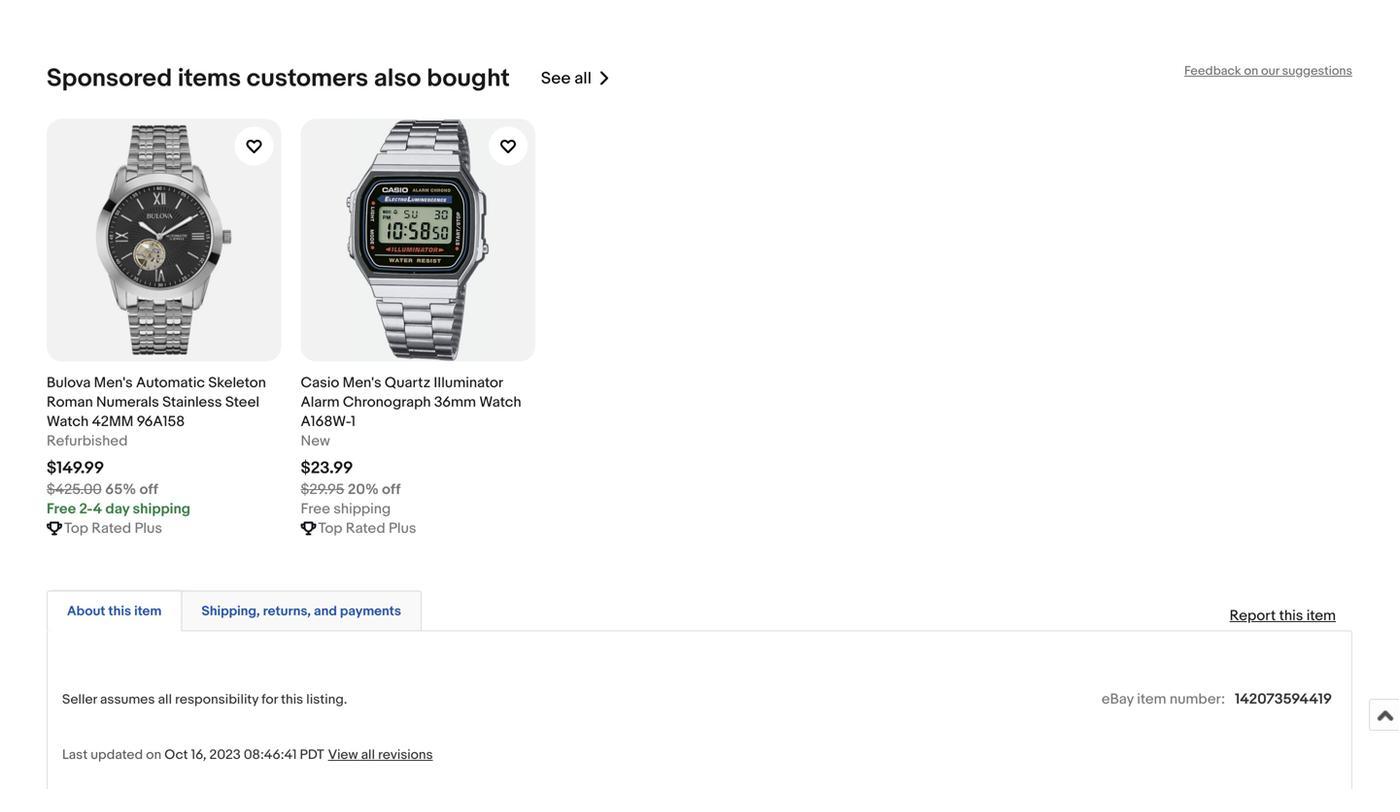 Task type: vqa. For each thing, say whether or not it's contained in the screenshot.
the middle Item
yes



Task type: describe. For each thing, give the bounding box(es) containing it.
plus for $29.95
[[389, 520, 416, 538]]

this for about
[[108, 604, 131, 620]]

revisions
[[378, 748, 433, 764]]

New text field
[[301, 432, 330, 451]]

top for $149.99
[[64, 520, 88, 538]]

view all revisions link
[[324, 747, 433, 764]]

42mm
[[92, 413, 133, 431]]

alarm
[[301, 394, 340, 411]]

2023
[[209, 748, 241, 764]]

report this item
[[1230, 608, 1336, 625]]

items
[[178, 63, 241, 94]]

$149.99
[[47, 458, 104, 479]]

about this item
[[67, 604, 162, 620]]

sponsored items customers also bought
[[47, 63, 510, 94]]

bulova
[[47, 374, 91, 392]]

and
[[314, 604, 337, 620]]

steel
[[225, 394, 259, 411]]

$29.95
[[301, 481, 344, 499]]

stainless
[[162, 394, 222, 411]]

suggestions
[[1282, 63, 1352, 79]]

report
[[1230, 608, 1276, 625]]

assumes
[[100, 692, 155, 709]]

report this item link
[[1220, 598, 1346, 635]]

men's for $23.99
[[343, 374, 381, 392]]

feedback on our suggestions
[[1184, 63, 1352, 79]]

new
[[301, 433, 330, 450]]

refurbished
[[47, 433, 128, 450]]

number:
[[1170, 691, 1225, 709]]

previous price $29.95 20% off text field
[[301, 480, 401, 500]]

$425.00
[[47, 481, 102, 499]]

4
[[93, 501, 102, 518]]

1 horizontal spatial this
[[281, 692, 303, 709]]

roman
[[47, 394, 93, 411]]

casio men's quartz illuminator alarm chronograph 36mm watch a168w-1 new $23.99 $29.95 20% off free shipping
[[301, 374, 521, 518]]

See all text field
[[541, 68, 592, 89]]

2 vertical spatial all
[[361, 748, 375, 764]]

our
[[1261, 63, 1279, 79]]

rated for $29.95
[[346, 520, 385, 538]]

142073594419
[[1235, 691, 1332, 709]]

ebay
[[1102, 691, 1134, 709]]

feedback on our suggestions link
[[1184, 63, 1352, 79]]

top rated plus for $29.95
[[318, 520, 416, 538]]

seller assumes all responsibility for this listing.
[[62, 692, 347, 709]]

payments
[[340, 604, 401, 620]]

1 horizontal spatial item
[[1137, 691, 1166, 709]]

sponsored
[[47, 63, 172, 94]]

16,
[[191, 748, 206, 764]]

0 horizontal spatial on
[[146, 748, 161, 764]]

shipping, returns, and payments
[[201, 604, 401, 620]]

08:46:41
[[244, 748, 297, 764]]

this for report
[[1279, 608, 1303, 625]]

shipping inside casio men's quartz illuminator alarm chronograph 36mm watch a168w-1 new $23.99 $29.95 20% off free shipping
[[334, 501, 391, 518]]

day
[[105, 501, 129, 518]]

feedback
[[1184, 63, 1241, 79]]

top rated plus text field for $29.95
[[318, 519, 416, 539]]

20%
[[348, 481, 379, 499]]

automatic
[[136, 374, 205, 392]]



Task type: locate. For each thing, give the bounding box(es) containing it.
shipping down 20%
[[334, 501, 391, 518]]

36mm
[[434, 394, 476, 411]]

listing.
[[306, 692, 347, 709]]

0 horizontal spatial top rated plus text field
[[64, 519, 162, 539]]

item right about
[[134, 604, 162, 620]]

0 horizontal spatial this
[[108, 604, 131, 620]]

this right report
[[1279, 608, 1303, 625]]

free down '$425.00'
[[47, 501, 76, 518]]

a168w-
[[301, 413, 351, 431]]

1 rated from the left
[[92, 520, 131, 538]]

top rated plus text field down day
[[64, 519, 162, 539]]

previous price $425.00 65% off text field
[[47, 480, 158, 500]]

2 rated from the left
[[346, 520, 385, 538]]

2 men's from the left
[[343, 374, 381, 392]]

about
[[67, 604, 105, 620]]

oct
[[164, 748, 188, 764]]

0 horizontal spatial top rated plus
[[64, 520, 162, 538]]

2 horizontal spatial this
[[1279, 608, 1303, 625]]

1 horizontal spatial free
[[301, 501, 330, 518]]

$23.99 text field
[[301, 458, 353, 479]]

1 horizontal spatial all
[[361, 748, 375, 764]]

0 horizontal spatial plus
[[135, 520, 162, 538]]

off right 20%
[[382, 481, 401, 499]]

top
[[64, 520, 88, 538], [318, 520, 342, 538]]

2 free from the left
[[301, 501, 330, 518]]

for
[[262, 692, 278, 709]]

item
[[134, 604, 162, 620], [1307, 608, 1336, 625], [1137, 691, 1166, 709]]

$23.99
[[301, 458, 353, 479]]

rated for $149.99
[[92, 520, 131, 538]]

1 free from the left
[[47, 501, 76, 518]]

free
[[47, 501, 76, 518], [301, 501, 330, 518]]

watch down roman
[[47, 413, 89, 431]]

1 top rated plus from the left
[[64, 520, 162, 538]]

see
[[541, 68, 571, 89]]

skeleton
[[208, 374, 266, 392]]

1 horizontal spatial watch
[[479, 394, 521, 411]]

0 horizontal spatial item
[[134, 604, 162, 620]]

men's
[[94, 374, 133, 392], [343, 374, 381, 392]]

1 horizontal spatial off
[[382, 481, 401, 499]]

free inside casio men's quartz illuminator alarm chronograph 36mm watch a168w-1 new $23.99 $29.95 20% off free shipping
[[301, 501, 330, 518]]

men's inside casio men's quartz illuminator alarm chronograph 36mm watch a168w-1 new $23.99 $29.95 20% off free shipping
[[343, 374, 381, 392]]

rated down day
[[92, 520, 131, 538]]

1 shipping from the left
[[133, 501, 190, 518]]

rated down free shipping text box
[[346, 520, 385, 538]]

tab list containing about this item
[[47, 587, 1352, 632]]

2 plus from the left
[[389, 520, 416, 538]]

top rated plus
[[64, 520, 162, 538], [318, 520, 416, 538]]

casio
[[301, 374, 339, 392]]

0 vertical spatial on
[[1244, 63, 1258, 79]]

shipping
[[133, 501, 190, 518], [334, 501, 391, 518]]

shipping,
[[201, 604, 260, 620]]

2 top rated plus text field from the left
[[318, 519, 416, 539]]

1 horizontal spatial shipping
[[334, 501, 391, 518]]

Free shipping text field
[[301, 500, 391, 519]]

also
[[374, 63, 421, 94]]

see all
[[541, 68, 592, 89]]

off inside bulova men's automatic skeleton roman numerals stainless steel watch 42mm 96a158 refurbished $149.99 $425.00 65% off free 2-4 day shipping
[[140, 481, 158, 499]]

this right for
[[281, 692, 303, 709]]

watch down illuminator
[[479, 394, 521, 411]]

1 vertical spatial watch
[[47, 413, 89, 431]]

men's inside bulova men's automatic skeleton roman numerals stainless steel watch 42mm 96a158 refurbished $149.99 $425.00 65% off free 2-4 day shipping
[[94, 374, 133, 392]]

1 horizontal spatial top rated plus
[[318, 520, 416, 538]]

off right 65%
[[140, 481, 158, 499]]

2 shipping from the left
[[334, 501, 391, 518]]

item for report this item
[[1307, 608, 1336, 625]]

1 top rated plus text field from the left
[[64, 519, 162, 539]]

free down $29.95
[[301, 501, 330, 518]]

1 horizontal spatial top rated plus text field
[[318, 519, 416, 539]]

1 horizontal spatial on
[[1244, 63, 1258, 79]]

plus
[[135, 520, 162, 538], [389, 520, 416, 538]]

0 horizontal spatial top
[[64, 520, 88, 538]]

on
[[1244, 63, 1258, 79], [146, 748, 161, 764]]

plus for $149.99
[[135, 520, 162, 538]]

off inside casio men's quartz illuminator alarm chronograph 36mm watch a168w-1 new $23.99 $29.95 20% off free shipping
[[382, 481, 401, 499]]

this inside 'button'
[[108, 604, 131, 620]]

men's up "numerals"
[[94, 374, 133, 392]]

all right view
[[361, 748, 375, 764]]

item right report
[[1307, 608, 1336, 625]]

tab list
[[47, 587, 1352, 632]]

top down free shipping text box
[[318, 520, 342, 538]]

about this item button
[[67, 603, 162, 621]]

2 off from the left
[[382, 481, 401, 499]]

top down 2-
[[64, 520, 88, 538]]

top rated plus for $149.99
[[64, 520, 162, 538]]

bulova men's automatic skeleton roman numerals stainless steel watch 42mm 96a158 refurbished $149.99 $425.00 65% off free 2-4 day shipping
[[47, 374, 266, 518]]

Refurbished text field
[[47, 432, 128, 451]]

1 plus from the left
[[135, 520, 162, 538]]

shipping, returns, and payments button
[[201, 603, 401, 621]]

top rated plus text field for $149.99
[[64, 519, 162, 539]]

item inside 'button'
[[134, 604, 162, 620]]

0 horizontal spatial rated
[[92, 520, 131, 538]]

view
[[328, 748, 358, 764]]

responsibility
[[175, 692, 259, 709]]

65%
[[105, 481, 136, 499]]

2-
[[79, 501, 93, 518]]

1 horizontal spatial top
[[318, 520, 342, 538]]

all
[[574, 68, 592, 89], [158, 692, 172, 709], [361, 748, 375, 764]]

1 men's from the left
[[94, 374, 133, 392]]

Free 2-4 day shipping text field
[[47, 500, 190, 519]]

shipping right day
[[133, 501, 190, 518]]

pdt
[[300, 748, 324, 764]]

updated
[[91, 748, 143, 764]]

shipping inside bulova men's automatic skeleton roman numerals stainless steel watch 42mm 96a158 refurbished $149.99 $425.00 65% off free 2-4 day shipping
[[133, 501, 190, 518]]

1 horizontal spatial men's
[[343, 374, 381, 392]]

2 horizontal spatial item
[[1307, 608, 1336, 625]]

0 horizontal spatial watch
[[47, 413, 89, 431]]

top for $29.95
[[318, 520, 342, 538]]

0 horizontal spatial all
[[158, 692, 172, 709]]

bought
[[427, 63, 510, 94]]

watch inside casio men's quartz illuminator alarm chronograph 36mm watch a168w-1 new $23.99 $29.95 20% off free shipping
[[479, 394, 521, 411]]

off
[[140, 481, 158, 499], [382, 481, 401, 499]]

0 vertical spatial watch
[[479, 394, 521, 411]]

2 top from the left
[[318, 520, 342, 538]]

seller
[[62, 692, 97, 709]]

quartz
[[385, 374, 430, 392]]

0 horizontal spatial shipping
[[133, 501, 190, 518]]

all right assumes
[[158, 692, 172, 709]]

1
[[351, 413, 356, 431]]

plus down free shipping text box
[[389, 520, 416, 538]]

item right ebay
[[1137, 691, 1166, 709]]

ebay item number: 142073594419
[[1102, 691, 1332, 709]]

1 off from the left
[[140, 481, 158, 499]]

1 vertical spatial all
[[158, 692, 172, 709]]

chronograph
[[343, 394, 431, 411]]

see all link
[[541, 63, 611, 94]]

customers
[[247, 63, 368, 94]]

0 horizontal spatial free
[[47, 501, 76, 518]]

$149.99 text field
[[47, 458, 104, 479]]

1 horizontal spatial plus
[[389, 520, 416, 538]]

1 top from the left
[[64, 520, 88, 538]]

this
[[108, 604, 131, 620], [1279, 608, 1303, 625], [281, 692, 303, 709]]

top rated plus down day
[[64, 520, 162, 538]]

men's for refurbished
[[94, 374, 133, 392]]

illuminator
[[434, 374, 503, 392]]

0 horizontal spatial men's
[[94, 374, 133, 392]]

0 horizontal spatial off
[[140, 481, 158, 499]]

on left our
[[1244, 63, 1258, 79]]

watch inside bulova men's automatic skeleton roman numerals stainless steel watch 42mm 96a158 refurbished $149.99 $425.00 65% off free 2-4 day shipping
[[47, 413, 89, 431]]

watch
[[479, 394, 521, 411], [47, 413, 89, 431]]

rated
[[92, 520, 131, 538], [346, 520, 385, 538]]

96a158
[[137, 413, 185, 431]]

1 vertical spatial on
[[146, 748, 161, 764]]

last updated on oct 16, 2023 08:46:41 pdt view all revisions
[[62, 748, 433, 764]]

this right about
[[108, 604, 131, 620]]

1 horizontal spatial rated
[[346, 520, 385, 538]]

free inside bulova men's automatic skeleton roman numerals stainless steel watch 42mm 96a158 refurbished $149.99 $425.00 65% off free 2-4 day shipping
[[47, 501, 76, 518]]

top rated plus down free shipping text box
[[318, 520, 416, 538]]

item for about this item
[[134, 604, 162, 620]]

top rated plus text field down 20%
[[318, 519, 416, 539]]

on left oct
[[146, 748, 161, 764]]

all right see
[[574, 68, 592, 89]]

0 vertical spatial all
[[574, 68, 592, 89]]

last
[[62, 748, 88, 764]]

numerals
[[96, 394, 159, 411]]

men's up "chronograph"
[[343, 374, 381, 392]]

returns,
[[263, 604, 311, 620]]

2 top rated plus from the left
[[318, 520, 416, 538]]

2 horizontal spatial all
[[574, 68, 592, 89]]

plus down free 2-4 day shipping text box
[[135, 520, 162, 538]]

Top Rated Plus text field
[[64, 519, 162, 539], [318, 519, 416, 539]]



